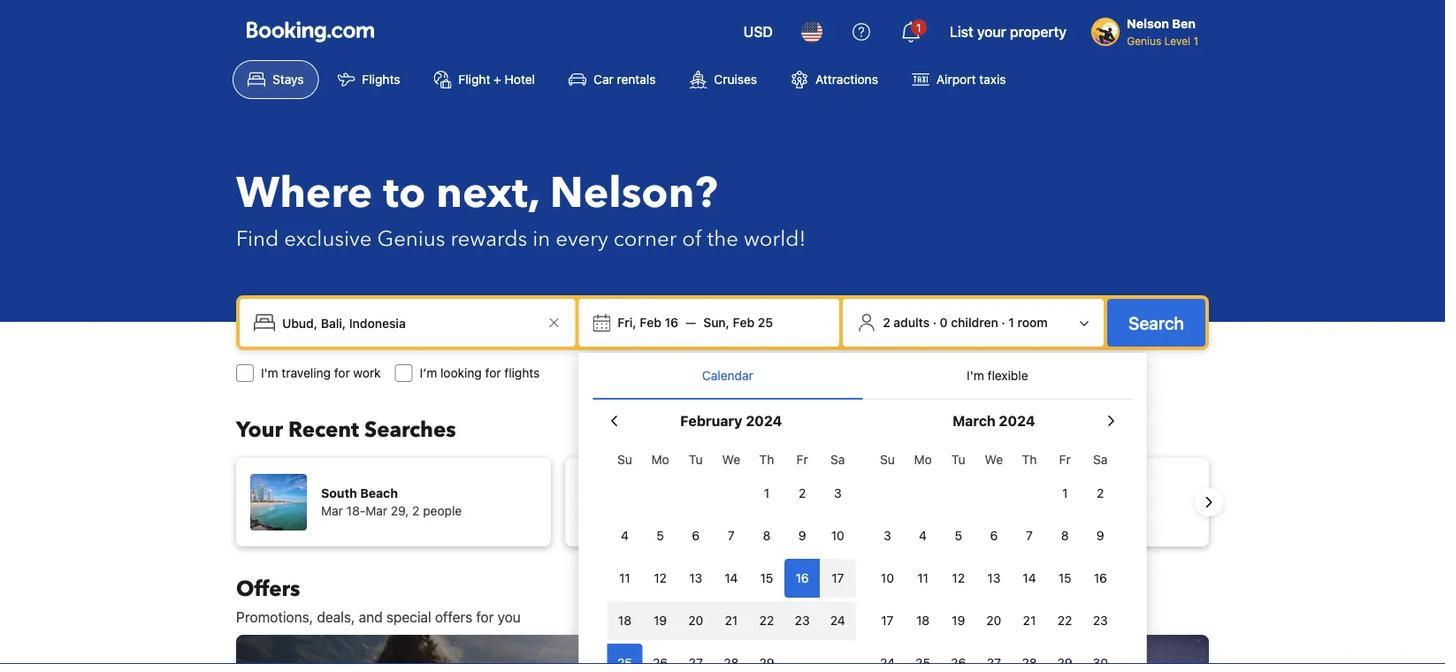 Task type: vqa. For each thing, say whether or not it's contained in the screenshot.


Task type: locate. For each thing, give the bounding box(es) containing it.
region
[[222, 451, 1224, 554]]

0 horizontal spatial mo
[[652, 453, 670, 467]]

1 9 from the left
[[799, 529, 807, 543]]

tu down march
[[952, 453, 966, 467]]

22 up 29 february 2024 checkbox
[[760, 614, 775, 628]]

22
[[760, 614, 775, 628], [1058, 614, 1073, 628]]

sa
[[831, 453, 845, 467], [1094, 453, 1108, 467]]

0 horizontal spatial 9
[[799, 529, 807, 543]]

9 inside 'checkbox'
[[1097, 529, 1105, 543]]

i'm for i'm traveling for work
[[261, 366, 278, 381]]

0 vertical spatial 3
[[834, 486, 842, 501]]

11 February 2024 checkbox
[[607, 559, 643, 598]]

1 February 2024 checkbox
[[749, 474, 785, 513]]

car rentals link
[[554, 60, 671, 99]]

15 right 14 february 2024 checkbox
[[761, 571, 774, 586]]

24 February 2024 checkbox
[[820, 602, 856, 641]]

i'm traveling for work
[[261, 366, 381, 381]]

flights link
[[322, 60, 415, 99]]

mo up '5' checkbox
[[652, 453, 670, 467]]

0 horizontal spatial 21
[[725, 614, 738, 628]]

0 horizontal spatial i'm
[[261, 366, 278, 381]]

14 for 14 march 2024 checkbox
[[1023, 571, 1037, 586]]

1 14 from the left
[[725, 571, 738, 586]]

2
[[883, 315, 891, 330], [799, 486, 806, 501], [1097, 486, 1105, 501], [412, 504, 420, 519]]

2 20 from the left
[[987, 614, 1002, 628]]

of
[[683, 224, 702, 254]]

19 up 26 march 2024 option
[[952, 614, 966, 628]]

1 8 from the left
[[763, 529, 771, 543]]

5
[[657, 529, 664, 543], [955, 529, 963, 543]]

8 left 9 checkbox
[[763, 529, 771, 543]]

18-
[[347, 504, 366, 519]]

for inside offers promotions, deals, and special offers for you
[[476, 609, 494, 626]]

2 mo from the left
[[915, 453, 932, 467]]

0 horizontal spatial 8
[[763, 529, 771, 543]]

1 19 from the left
[[654, 614, 667, 628]]

3
[[834, 486, 842, 501], [884, 529, 892, 543]]

2 inside south beach mar 18-mar 29, 2 people
[[412, 504, 420, 519]]

20 cell
[[678, 598, 714, 641]]

tab list containing calendar
[[593, 353, 1133, 401]]

23
[[795, 614, 810, 628], [1094, 614, 1109, 628]]

12 March 2024 checkbox
[[941, 559, 977, 598]]

mar down beach
[[366, 504, 388, 519]]

mar down south at the left bottom
[[321, 504, 343, 519]]

21 inside "checkbox"
[[725, 614, 738, 628]]

usd
[[744, 23, 773, 40]]

1 inside nelson ben genius level 1
[[1194, 35, 1199, 47]]

0 vertical spatial 10
[[832, 529, 845, 543]]

th for march 2024
[[1023, 453, 1037, 467]]

2 March 2024 checkbox
[[1083, 474, 1119, 513]]

18 up "25 february 2024" option
[[618, 614, 632, 628]]

15 right 14 march 2024 checkbox
[[1059, 571, 1072, 586]]

19 up 26 february 2024 option
[[654, 614, 667, 628]]

offers
[[236, 575, 300, 604]]

2 8 from the left
[[1062, 529, 1069, 543]]

usd button
[[733, 11, 784, 53]]

we down february 2024
[[723, 453, 741, 467]]

23 right 22 checkbox
[[795, 614, 810, 628]]

march
[[953, 413, 996, 430]]

2 right 1 march 2024 option
[[1097, 486, 1105, 501]]

su for march
[[881, 453, 895, 467]]

traveling
[[282, 366, 331, 381]]

13 right the 12 march 2024 'option'
[[988, 571, 1001, 586]]

1 horizontal spatial 22
[[1058, 614, 1073, 628]]

17 February 2024 checkbox
[[820, 559, 856, 598]]

1 th from the left
[[760, 453, 775, 467]]

1 7 from the left
[[728, 529, 735, 543]]

0 horizontal spatial 10
[[832, 529, 845, 543]]

27 March 2024 checkbox
[[977, 644, 1012, 665]]

14 left 15 march 2024 option
[[1023, 571, 1037, 586]]

for left work
[[334, 366, 350, 381]]

24 cell
[[820, 598, 856, 641]]

1 horizontal spatial tu
[[952, 453, 966, 467]]

23 inside checkbox
[[1094, 614, 1109, 628]]

2 14 from the left
[[1023, 571, 1037, 586]]

mo up the 4 option
[[915, 453, 932, 467]]

1 15 from the left
[[761, 571, 774, 586]]

4 left '5' checkbox
[[621, 529, 629, 543]]

2 fr from the left
[[1060, 453, 1071, 467]]

your account menu nelson ben genius level 1 element
[[1092, 8, 1206, 49]]

search
[[1129, 312, 1185, 333]]

1 mo from the left
[[652, 453, 670, 467]]

2 inside 2 february 2024 "option"
[[799, 486, 806, 501]]

0 horizontal spatial 3
[[834, 486, 842, 501]]

0 horizontal spatial 7
[[728, 529, 735, 543]]

2 22 from the left
[[1058, 614, 1073, 628]]

1 13 from the left
[[690, 571, 703, 586]]

1 right "level" at top right
[[1194, 35, 1199, 47]]

1 fr from the left
[[797, 453, 808, 467]]

10 for 10 option
[[832, 529, 845, 543]]

22 inside checkbox
[[760, 614, 775, 628]]

1 horizontal spatial 3
[[884, 529, 892, 543]]

10 inside option
[[832, 529, 845, 543]]

0 horizontal spatial 18
[[618, 614, 632, 628]]

8 right '7 march 2024' checkbox
[[1062, 529, 1069, 543]]

fr up 2 february 2024 "option"
[[797, 453, 808, 467]]

1 5 from the left
[[657, 529, 664, 543]]

1 vertical spatial 10
[[881, 571, 895, 586]]

your
[[236, 415, 283, 445]]

1 horizontal spatial 12
[[952, 571, 965, 586]]

flight + hotel
[[459, 72, 535, 87]]

11 left 12 february 2024 checkbox
[[620, 571, 631, 586]]

16 for 16 february 2024 option
[[796, 571, 809, 586]]

1 vertical spatial 3
[[884, 529, 892, 543]]

1 horizontal spatial 6
[[991, 529, 998, 543]]

february
[[681, 413, 743, 430]]

24 March 2024 checkbox
[[870, 644, 906, 665]]

11
[[620, 571, 631, 586], [918, 571, 929, 586]]

16 right 15 march 2024 option
[[1094, 571, 1108, 586]]

0 horizontal spatial su
[[618, 453, 633, 467]]

5 right the 4 option
[[955, 529, 963, 543]]

8 March 2024 checkbox
[[1048, 517, 1083, 556]]

promotions,
[[236, 609, 313, 626]]

fr up 1 march 2024 option
[[1060, 453, 1071, 467]]

0 horizontal spatial 22
[[760, 614, 775, 628]]

sa for march 2024
[[1094, 453, 1108, 467]]

sa up 3 february 2024 option
[[831, 453, 845, 467]]

25 March 2024 checkbox
[[906, 644, 941, 665]]

25 February 2024 checkbox
[[607, 644, 643, 665]]

20 up 27 march 2024 checkbox
[[987, 614, 1002, 628]]

1 horizontal spatial 2024
[[1000, 413, 1036, 430]]

9 right 8 checkbox
[[799, 529, 807, 543]]

1 horizontal spatial 5
[[955, 529, 963, 543]]

0 horizontal spatial genius
[[377, 224, 445, 254]]

0 horizontal spatial mar
[[321, 504, 343, 519]]

21 up 28 february 2024 option
[[725, 614, 738, 628]]

1 tu from the left
[[689, 453, 703, 467]]

2 we from the left
[[985, 453, 1004, 467]]

1 horizontal spatial 7
[[1027, 529, 1033, 543]]

1 horizontal spatial su
[[881, 453, 895, 467]]

genius
[[1128, 35, 1162, 47], [377, 224, 445, 254]]

15 February 2024 checkbox
[[749, 559, 785, 598]]

18 inside cell
[[618, 614, 632, 628]]

0 horizontal spatial 12
[[654, 571, 667, 586]]

18 February 2024 checkbox
[[607, 602, 643, 641]]

2 21 from the left
[[1024, 614, 1036, 628]]

9 for 9 march 2024 'checkbox'
[[1097, 529, 1105, 543]]

10 left 11 option
[[881, 571, 895, 586]]

2 9 from the left
[[1097, 529, 1105, 543]]

2 13 from the left
[[988, 571, 1001, 586]]

genius down to
[[377, 224, 445, 254]]

su up 3 march 2024 checkbox
[[881, 453, 895, 467]]

0 horizontal spatial 17
[[832, 571, 845, 586]]

genius down nelson
[[1128, 35, 1162, 47]]

0 horizontal spatial fr
[[797, 453, 808, 467]]

18 March 2024 checkbox
[[906, 602, 941, 641]]

10
[[832, 529, 845, 543], [881, 571, 895, 586]]

2 tu from the left
[[952, 453, 966, 467]]

+
[[494, 72, 502, 87]]

9
[[799, 529, 807, 543], [1097, 529, 1105, 543]]

1 horizontal spatial 20
[[987, 614, 1002, 628]]

world!
[[744, 224, 806, 254]]

2 right 29, on the bottom of page
[[412, 504, 420, 519]]

12 inside checkbox
[[654, 571, 667, 586]]

1
[[917, 21, 922, 34], [1194, 35, 1199, 47], [1009, 315, 1015, 330], [764, 486, 770, 501], [1063, 486, 1068, 501]]

6 left 7 february 2024 option
[[692, 529, 700, 543]]

sa for february 2024
[[831, 453, 845, 467]]

1 horizontal spatial 11
[[918, 571, 929, 586]]

0 horizontal spatial 6
[[692, 529, 700, 543]]

a photo of a couple standing in front of a cabin in a forest at night image
[[1050, 635, 1210, 665]]

13 right 12 february 2024 checkbox
[[690, 571, 703, 586]]

tab list
[[593, 353, 1133, 401]]

0 horizontal spatial 14
[[725, 571, 738, 586]]

3 left the 4 option
[[884, 529, 892, 543]]

1 vertical spatial genius
[[377, 224, 445, 254]]

2 11 from the left
[[918, 571, 929, 586]]

13 for 13 february 2024 option
[[690, 571, 703, 586]]

7 February 2024 checkbox
[[714, 517, 749, 556]]

0 horizontal spatial 13
[[690, 571, 703, 586]]

genius inside the "where to next, nelson? find exclusive genius rewards in every corner of the world!"
[[377, 224, 445, 254]]

offers promotions, deals, and special offers for you
[[236, 575, 521, 626]]

16 left —
[[665, 315, 679, 330]]

13 for 13 march 2024 checkbox
[[988, 571, 1001, 586]]

grid for march
[[870, 442, 1119, 665]]

0 horizontal spatial tu
[[689, 453, 703, 467]]

26 February 2024 checkbox
[[643, 644, 678, 665]]

1 horizontal spatial grid
[[870, 442, 1119, 665]]

property
[[1010, 23, 1067, 40]]

14 left 15 february 2024 checkbox
[[725, 571, 738, 586]]

17 for the 17 march 2024 option
[[882, 614, 894, 628]]

23 cell
[[785, 598, 820, 641]]

4
[[621, 529, 629, 543], [920, 529, 927, 543]]

2 left adults
[[883, 315, 891, 330]]

mo
[[652, 453, 670, 467], [915, 453, 932, 467]]

0 horizontal spatial grid
[[607, 442, 856, 665]]

0 horizontal spatial 5
[[657, 529, 664, 543]]

12 right 11 checkbox
[[654, 571, 667, 586]]

1 horizontal spatial 23
[[1094, 614, 1109, 628]]

20 February 2024 checkbox
[[678, 602, 714, 641]]

7 inside option
[[728, 529, 735, 543]]

2 15 from the left
[[1059, 571, 1072, 586]]

3 inside option
[[834, 486, 842, 501]]

12 for the 12 march 2024 'option'
[[952, 571, 965, 586]]

0 horizontal spatial 19
[[654, 614, 667, 628]]

11 inside checkbox
[[620, 571, 631, 586]]

sa up 2 march 2024 checkbox
[[1094, 453, 1108, 467]]

2 2024 from the left
[[1000, 413, 1036, 430]]

11 for 11 checkbox
[[620, 571, 631, 586]]

2 su from the left
[[881, 453, 895, 467]]

1 horizontal spatial mar
[[366, 504, 388, 519]]

10 February 2024 checkbox
[[820, 517, 856, 556]]

2 right 1 checkbox
[[799, 486, 806, 501]]

22 February 2024 checkbox
[[749, 602, 785, 641]]

23 up 30 march 2024 "option"
[[1094, 614, 1109, 628]]

1 horizontal spatial 17
[[882, 614, 894, 628]]

0 horizontal spatial 2024
[[746, 413, 783, 430]]

we
[[723, 453, 741, 467], [985, 453, 1004, 467]]

1 horizontal spatial 10
[[881, 571, 895, 586]]

12 inside 'option'
[[952, 571, 965, 586]]

0 vertical spatial genius
[[1128, 35, 1162, 47]]

1 18 from the left
[[618, 614, 632, 628]]

1 horizontal spatial th
[[1023, 453, 1037, 467]]

Where are you going? field
[[275, 307, 544, 339]]

2 5 from the left
[[955, 529, 963, 543]]

12
[[654, 571, 667, 586], [952, 571, 965, 586]]

0 horizontal spatial we
[[723, 453, 741, 467]]

airport taxis link
[[897, 60, 1022, 99]]

i'm left flexible
[[967, 369, 985, 383]]

23 inside option
[[795, 614, 810, 628]]

1 4 from the left
[[621, 529, 629, 543]]

15 March 2024 checkbox
[[1048, 559, 1083, 598]]

23 for 23 option
[[795, 614, 810, 628]]

22 up 29 march 2024 option
[[1058, 614, 1073, 628]]

6 inside 6 checkbox
[[692, 529, 700, 543]]

grid for february
[[607, 442, 856, 665]]

3 right 2 february 2024 "option"
[[834, 486, 842, 501]]

i'm inside button
[[967, 369, 985, 383]]

1 grid from the left
[[607, 442, 856, 665]]

cell
[[607, 641, 643, 665]]

you
[[498, 609, 521, 626]]

1 horizontal spatial fr
[[1060, 453, 1071, 467]]

· right the children
[[1002, 315, 1006, 330]]

2 · from the left
[[1002, 315, 1006, 330]]

1 21 from the left
[[725, 614, 738, 628]]

15 inside checkbox
[[761, 571, 774, 586]]

1 horizontal spatial 19
[[952, 614, 966, 628]]

1 horizontal spatial genius
[[1128, 35, 1162, 47]]

1 horizontal spatial 15
[[1059, 571, 1072, 586]]

genius inside nelson ben genius level 1
[[1128, 35, 1162, 47]]

booking.com image
[[247, 21, 374, 42]]

2 inside 2 adults · 0 children · 1 room dropdown button
[[883, 315, 891, 330]]

nelson
[[1128, 16, 1170, 31]]

8 inside checkbox
[[763, 529, 771, 543]]

nelson?
[[550, 165, 718, 223]]

1 horizontal spatial i'm
[[967, 369, 985, 383]]

1 11 from the left
[[620, 571, 631, 586]]

17 up 24 march 2024 option
[[882, 614, 894, 628]]

fr
[[797, 453, 808, 467], [1060, 453, 1071, 467]]

1 inside 1 march 2024 option
[[1063, 486, 1068, 501]]

0 horizontal spatial 23
[[795, 614, 810, 628]]

1 horizontal spatial 8
[[1062, 529, 1069, 543]]

17 right 16 february 2024 option
[[832, 571, 845, 586]]

2 adults · 0 children · 1 room button
[[851, 306, 1097, 340]]

4 inside option
[[920, 529, 927, 543]]

10 right 9 checkbox
[[832, 529, 845, 543]]

1 horizontal spatial sa
[[1094, 453, 1108, 467]]

grid
[[607, 442, 856, 665], [870, 442, 1119, 665]]

16 cell
[[785, 556, 820, 598]]

3 inside checkbox
[[884, 529, 892, 543]]

feb right fri,
[[640, 315, 662, 330]]

8 inside option
[[1062, 529, 1069, 543]]

calendar button
[[593, 353, 863, 399]]

2 4 from the left
[[920, 529, 927, 543]]

1 2024 from the left
[[746, 413, 783, 430]]

16 February 2024 checkbox
[[785, 559, 820, 598]]

14 March 2024 checkbox
[[1012, 559, 1048, 598]]

16
[[665, 315, 679, 330], [796, 571, 809, 586], [1094, 571, 1108, 586]]

7 inside checkbox
[[1027, 529, 1033, 543]]

1 horizontal spatial we
[[985, 453, 1004, 467]]

0 horizontal spatial 15
[[761, 571, 774, 586]]

beach
[[360, 486, 398, 501]]

1 left the room
[[1009, 315, 1015, 330]]

0 horizontal spatial 20
[[689, 614, 704, 628]]

0 horizontal spatial ·
[[933, 315, 937, 330]]

2 inside 2 march 2024 checkbox
[[1097, 486, 1105, 501]]

6 for 6 checkbox
[[692, 529, 700, 543]]

2024 right february
[[746, 413, 783, 430]]

7 for '7 march 2024' checkbox
[[1027, 529, 1033, 543]]

13 inside checkbox
[[988, 571, 1001, 586]]

17 inside the 17 march 2024 option
[[882, 614, 894, 628]]

th down march 2024
[[1023, 453, 1037, 467]]

·
[[933, 315, 937, 330], [1002, 315, 1006, 330]]

16 right 15 february 2024 checkbox
[[796, 571, 809, 586]]

9 inside checkbox
[[799, 529, 807, 543]]

tu for february 2024
[[689, 453, 703, 467]]

0 horizontal spatial feb
[[640, 315, 662, 330]]

14
[[725, 571, 738, 586], [1023, 571, 1037, 586]]

25
[[758, 315, 774, 330]]

flights
[[362, 72, 400, 87]]

1 20 from the left
[[689, 614, 704, 628]]

1 horizontal spatial mo
[[915, 453, 932, 467]]

6
[[692, 529, 700, 543], [991, 529, 998, 543]]

stays link
[[233, 60, 319, 99]]

1 6 from the left
[[692, 529, 700, 543]]

2 sa from the left
[[1094, 453, 1108, 467]]

8
[[763, 529, 771, 543], [1062, 529, 1069, 543]]

2 horizontal spatial 16
[[1094, 571, 1108, 586]]

1 su from the left
[[618, 453, 633, 467]]

12 right 11 option
[[952, 571, 965, 586]]

21
[[725, 614, 738, 628], [1024, 614, 1036, 628]]

1 12 from the left
[[654, 571, 667, 586]]

2 12 from the left
[[952, 571, 965, 586]]

10 inside option
[[881, 571, 895, 586]]

11 inside option
[[918, 571, 929, 586]]

3 for 3 march 2024 checkbox
[[884, 529, 892, 543]]

mo for march
[[915, 453, 932, 467]]

17 March 2024 checkbox
[[870, 602, 906, 641]]

18 up 25 march 2024 checkbox
[[917, 614, 930, 628]]

29 February 2024 checkbox
[[749, 644, 785, 665]]

11 left the 12 march 2024 'option'
[[918, 571, 929, 586]]

1 left list
[[917, 21, 922, 34]]

1 we from the left
[[723, 453, 741, 467]]

9 right '8' option
[[1097, 529, 1105, 543]]

5 inside "5" option
[[955, 529, 963, 543]]

for for traveling
[[334, 366, 350, 381]]

1 sa from the left
[[831, 453, 845, 467]]

16 inside "cell"
[[796, 571, 809, 586]]

17
[[832, 571, 845, 586], [882, 614, 894, 628]]

20 inside cell
[[689, 614, 704, 628]]

0 horizontal spatial 4
[[621, 529, 629, 543]]

1 left 2 february 2024 "option"
[[764, 486, 770, 501]]

i'm
[[420, 366, 437, 381]]

2024 right march
[[1000, 413, 1036, 430]]

1 horizontal spatial 14
[[1023, 571, 1037, 586]]

1 horizontal spatial 18
[[917, 614, 930, 628]]

1 horizontal spatial 13
[[988, 571, 1001, 586]]

20
[[689, 614, 704, 628], [987, 614, 1002, 628]]

15 inside option
[[1059, 571, 1072, 586]]

feb left 25
[[733, 315, 755, 330]]

tu for march 2024
[[952, 453, 966, 467]]

the
[[708, 224, 739, 254]]

we down march 2024
[[985, 453, 1004, 467]]

2 7 from the left
[[1027, 529, 1033, 543]]

0 horizontal spatial 11
[[620, 571, 631, 586]]

27 February 2024 checkbox
[[678, 644, 714, 665]]

6 February 2024 checkbox
[[678, 517, 714, 556]]

1 horizontal spatial feb
[[733, 315, 755, 330]]

7
[[728, 529, 735, 543], [1027, 529, 1033, 543]]

1 vertical spatial 17
[[882, 614, 894, 628]]

2 19 from the left
[[952, 614, 966, 628]]

for left flights
[[485, 366, 501, 381]]

13 inside option
[[690, 571, 703, 586]]

for left you at bottom left
[[476, 609, 494, 626]]

list your property link
[[940, 11, 1078, 53]]

1 left 2 march 2024 checkbox
[[1063, 486, 1068, 501]]

1 23 from the left
[[795, 614, 810, 628]]

6 inside 6 checkbox
[[991, 529, 998, 543]]

0 horizontal spatial th
[[760, 453, 775, 467]]

group of friends hiking in the mountains on a sunny day image
[[236, 635, 716, 665]]

th up 1 checkbox
[[760, 453, 775, 467]]

21 inside checkbox
[[1024, 614, 1036, 628]]

th
[[760, 453, 775, 467], [1023, 453, 1037, 467]]

su up 4 february 2024 checkbox
[[618, 453, 633, 467]]

2 6 from the left
[[991, 529, 998, 543]]

i'm left traveling
[[261, 366, 278, 381]]

10 for 10 option
[[881, 571, 895, 586]]

offers
[[435, 609, 473, 626]]

2 th from the left
[[1023, 453, 1037, 467]]

1 horizontal spatial 4
[[920, 529, 927, 543]]

fri,
[[618, 315, 637, 330]]

1 horizontal spatial 16
[[796, 571, 809, 586]]

8 February 2024 checkbox
[[749, 517, 785, 556]]

tu down february
[[689, 453, 703, 467]]

0 vertical spatial 17
[[832, 571, 845, 586]]

22 for 22 march 2024 option
[[1058, 614, 1073, 628]]

i'm
[[261, 366, 278, 381], [967, 369, 985, 383]]

21 up 28 march 2024 checkbox
[[1024, 614, 1036, 628]]

11 for 11 option
[[918, 571, 929, 586]]

· left 0
[[933, 315, 937, 330]]

6 left '7 march 2024' checkbox
[[991, 529, 998, 543]]

2024 for march 2024
[[1000, 413, 1036, 430]]

9 for 9 checkbox
[[799, 529, 807, 543]]

4 inside 4 february 2024 checkbox
[[621, 529, 629, 543]]

21 March 2024 checkbox
[[1012, 602, 1048, 641]]

1 horizontal spatial 9
[[1097, 529, 1105, 543]]

13
[[690, 571, 703, 586], [988, 571, 1001, 586]]

1 22 from the left
[[760, 614, 775, 628]]

2 grid from the left
[[870, 442, 1119, 665]]

21 for '21 march 2024' checkbox
[[1024, 614, 1036, 628]]

20 up 27 february 2024 checkbox
[[689, 614, 704, 628]]

2024
[[746, 413, 783, 430], [1000, 413, 1036, 430]]

28 February 2024 checkbox
[[714, 644, 749, 665]]

3 March 2024 checkbox
[[870, 517, 906, 556]]

22 inside option
[[1058, 614, 1073, 628]]

1 horizontal spatial 21
[[1024, 614, 1036, 628]]

0 horizontal spatial sa
[[831, 453, 845, 467]]

5 right 4 february 2024 checkbox
[[657, 529, 664, 543]]

recent
[[288, 415, 359, 445]]

4 right 3 march 2024 checkbox
[[920, 529, 927, 543]]

1 horizontal spatial ·
[[1002, 315, 1006, 330]]

5 inside '5' checkbox
[[657, 529, 664, 543]]

1 March 2024 checkbox
[[1048, 474, 1083, 513]]

2 23 from the left
[[1094, 614, 1109, 628]]

17 inside 17 february 2024 option
[[832, 571, 845, 586]]



Task type: describe. For each thing, give the bounding box(es) containing it.
14 for 14 february 2024 checkbox
[[725, 571, 738, 586]]

list your property
[[950, 23, 1067, 40]]

21 February 2024 checkbox
[[714, 602, 749, 641]]

next,
[[437, 165, 540, 223]]

march 2024
[[953, 413, 1036, 430]]

for for looking
[[485, 366, 501, 381]]

i'm flexible button
[[863, 353, 1133, 399]]

su for february
[[618, 453, 633, 467]]

22 March 2024 checkbox
[[1048, 602, 1083, 641]]

hotel
[[505, 72, 535, 87]]

attractions link
[[776, 60, 894, 99]]

where
[[236, 165, 373, 223]]

3 for 3 february 2024 option
[[834, 486, 842, 501]]

list
[[950, 23, 974, 40]]

we for february
[[723, 453, 741, 467]]

flight
[[459, 72, 491, 87]]

deals,
[[317, 609, 355, 626]]

8 for 8 checkbox
[[763, 529, 771, 543]]

your recent searches
[[236, 415, 456, 445]]

21 for 21 "checkbox"
[[725, 614, 738, 628]]

to
[[383, 165, 426, 223]]

region containing south beach
[[222, 451, 1224, 554]]

every
[[556, 224, 609, 254]]

10 March 2024 checkbox
[[870, 559, 906, 598]]

16 March 2024 checkbox
[[1083, 559, 1119, 598]]

2 mar from the left
[[366, 504, 388, 519]]

28 March 2024 checkbox
[[1012, 644, 1048, 665]]

6 March 2024 checkbox
[[977, 517, 1012, 556]]

rentals
[[617, 72, 656, 87]]

14 February 2024 checkbox
[[714, 559, 749, 598]]

15 for 15 march 2024 option
[[1059, 571, 1072, 586]]

car rentals
[[594, 72, 656, 87]]

corner
[[614, 224, 677, 254]]

south beach mar 18-mar 29, 2 people
[[321, 486, 462, 519]]

19 February 2024 checkbox
[[643, 602, 678, 641]]

20 for 20 february 2024 option
[[689, 614, 704, 628]]

3 February 2024 checkbox
[[820, 474, 856, 513]]

taxis
[[980, 72, 1007, 87]]

level
[[1165, 35, 1191, 47]]

2 February 2024 checkbox
[[785, 474, 820, 513]]

17 cell
[[820, 556, 856, 598]]

21 cell
[[714, 598, 749, 641]]

9 February 2024 checkbox
[[785, 517, 820, 556]]

airport taxis
[[937, 72, 1007, 87]]

17 for 17 february 2024 option
[[832, 571, 845, 586]]

23 March 2024 checkbox
[[1083, 602, 1119, 641]]

fri, feb 16 — sun, feb 25
[[618, 315, 774, 330]]

4 March 2024 checkbox
[[906, 517, 941, 556]]

exclusive
[[284, 224, 372, 254]]

south
[[321, 486, 357, 501]]

22 cell
[[749, 598, 785, 641]]

i'm for i'm flexible
[[967, 369, 985, 383]]

1 inside 2 adults · 0 children · 1 room dropdown button
[[1009, 315, 1015, 330]]

7 March 2024 checkbox
[[1012, 517, 1048, 556]]

rewards
[[451, 224, 528, 254]]

special
[[387, 609, 432, 626]]

4 for the 4 option
[[920, 529, 927, 543]]

in
[[533, 224, 551, 254]]

fri, feb 16 button
[[611, 307, 686, 339]]

0
[[940, 315, 948, 330]]

nelson ben genius level 1
[[1128, 16, 1199, 47]]

flexible
[[988, 369, 1029, 383]]

18 cell
[[607, 598, 643, 641]]

find
[[236, 224, 279, 254]]

11 March 2024 checkbox
[[906, 559, 941, 598]]

and
[[359, 609, 383, 626]]

22 for 22 checkbox
[[760, 614, 775, 628]]

1 inside 1 dropdown button
[[917, 21, 922, 34]]

february 2024
[[681, 413, 783, 430]]

19 cell
[[643, 598, 678, 641]]

2024 for february 2024
[[746, 413, 783, 430]]

car
[[594, 72, 614, 87]]

1 mar from the left
[[321, 504, 343, 519]]

looking
[[441, 366, 482, 381]]

sun, feb 25 button
[[697, 307, 781, 339]]

i'm flexible
[[967, 369, 1029, 383]]

where to next, nelson? find exclusive genius rewards in every corner of the world!
[[236, 165, 806, 254]]

13 February 2024 checkbox
[[678, 559, 714, 598]]

mo for february
[[652, 453, 670, 467]]

sun,
[[704, 315, 730, 330]]

children
[[952, 315, 999, 330]]

stays
[[273, 72, 304, 87]]

1 inside 1 checkbox
[[764, 486, 770, 501]]

13 March 2024 checkbox
[[977, 559, 1012, 598]]

5 for "5" option
[[955, 529, 963, 543]]

th for february 2024
[[760, 453, 775, 467]]

23 February 2024 checkbox
[[785, 602, 820, 641]]

your
[[978, 23, 1007, 40]]

1 feb from the left
[[640, 315, 662, 330]]

6 for 6 checkbox
[[991, 529, 998, 543]]

19 March 2024 checkbox
[[941, 602, 977, 641]]

airport
[[937, 72, 977, 87]]

15 for 15 february 2024 checkbox
[[761, 571, 774, 586]]

fr for february 2024
[[797, 453, 808, 467]]

26 March 2024 checkbox
[[941, 644, 977, 665]]

attractions
[[816, 72, 879, 87]]

adults
[[894, 315, 930, 330]]

20 for 20 march 2024 option
[[987, 614, 1002, 628]]

next image
[[1199, 492, 1220, 513]]

29,
[[391, 504, 409, 519]]

23 for 23 checkbox
[[1094, 614, 1109, 628]]

flight + hotel link
[[419, 60, 550, 99]]

19 inside the 19 'cell'
[[654, 614, 667, 628]]

20 March 2024 checkbox
[[977, 602, 1012, 641]]

we for march
[[985, 453, 1004, 467]]

cruises link
[[675, 60, 773, 99]]

2 adults · 0 children · 1 room
[[883, 315, 1048, 330]]

12 for 12 february 2024 checkbox
[[654, 571, 667, 586]]

room
[[1018, 315, 1048, 330]]

5 for '5' checkbox
[[657, 529, 664, 543]]

2 feb from the left
[[733, 315, 755, 330]]

search button
[[1108, 299, 1206, 347]]

5 February 2024 checkbox
[[643, 517, 678, 556]]

7 for 7 february 2024 option
[[728, 529, 735, 543]]

i'm looking for flights
[[420, 366, 540, 381]]

calendar
[[703, 369, 754, 383]]

24
[[831, 614, 846, 628]]

12 February 2024 checkbox
[[643, 559, 678, 598]]

1 button
[[890, 11, 933, 53]]

4 February 2024 checkbox
[[607, 517, 643, 556]]

people
[[423, 504, 462, 519]]

ben
[[1173, 16, 1196, 31]]

0 horizontal spatial 16
[[665, 315, 679, 330]]

2 18 from the left
[[917, 614, 930, 628]]

1 · from the left
[[933, 315, 937, 330]]

4 for 4 february 2024 checkbox
[[621, 529, 629, 543]]

searches
[[365, 415, 456, 445]]

5 March 2024 checkbox
[[941, 517, 977, 556]]

cruises
[[714, 72, 757, 87]]

29 March 2024 checkbox
[[1048, 644, 1083, 665]]

8 for '8' option
[[1062, 529, 1069, 543]]

work
[[353, 366, 381, 381]]

—
[[686, 315, 697, 330]]

flights
[[505, 366, 540, 381]]

30 March 2024 checkbox
[[1083, 644, 1119, 665]]

9 March 2024 checkbox
[[1083, 517, 1119, 556]]

fr for march 2024
[[1060, 453, 1071, 467]]

16 for 16 march 2024 option in the bottom right of the page
[[1094, 571, 1108, 586]]



